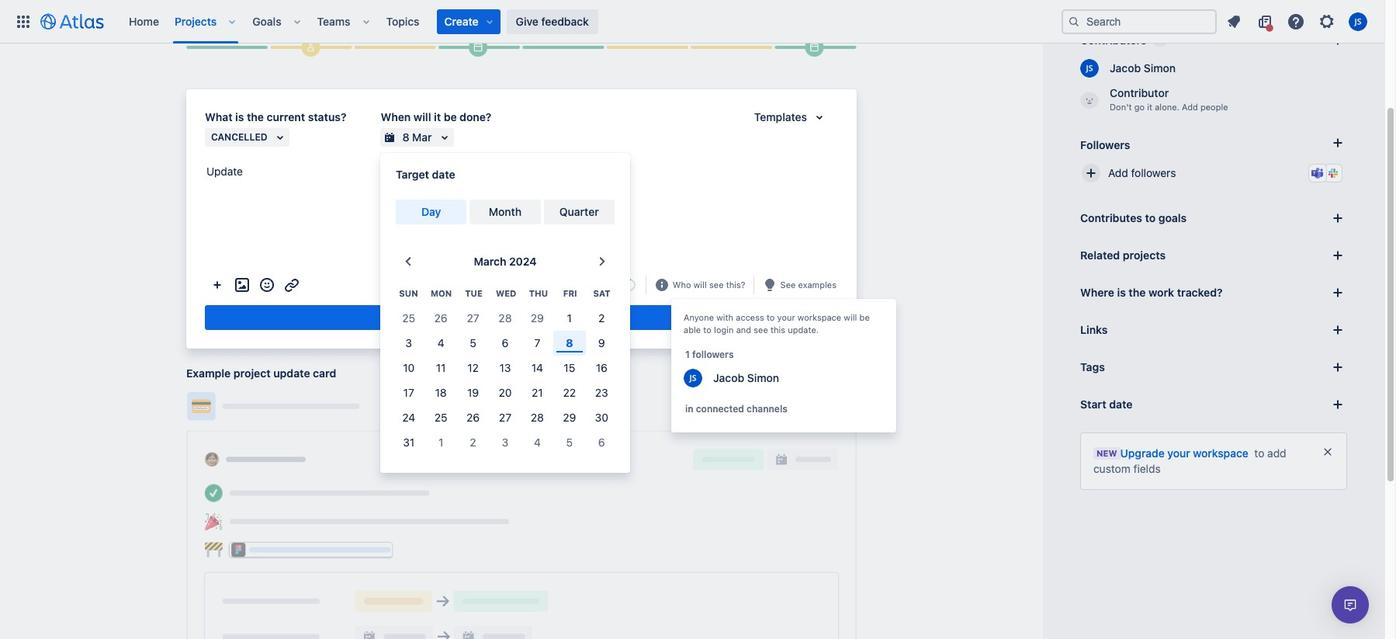 Task type: locate. For each thing, give the bounding box(es) containing it.
target
[[396, 168, 429, 181]]

0 vertical spatial the
[[247, 110, 264, 124]]

home
[[129, 14, 159, 28]]

row containing 17
[[393, 381, 618, 406]]

6 button
[[489, 331, 522, 356], [586, 430, 618, 455]]

16 button
[[586, 356, 618, 381]]

0 horizontal spatial 3 button
[[393, 331, 425, 356]]

people
[[1201, 102, 1229, 112]]

0 vertical spatial 6 button
[[489, 331, 522, 356]]

5 button down 22 button
[[554, 430, 586, 455]]

4 for right "4" button
[[534, 436, 541, 449]]

1 vertical spatial 27
[[499, 411, 512, 424]]

2 down 19 button
[[470, 436, 477, 449]]

29 button down the 22
[[554, 406, 586, 430]]

29 down 22 button
[[563, 411, 576, 424]]

1 vertical spatial 5
[[567, 436, 573, 449]]

row up post
[[393, 280, 618, 306]]

6 up '13' on the bottom
[[502, 336, 509, 350]]

9
[[599, 336, 605, 350]]

add right alone.
[[1183, 102, 1199, 112]]

17
[[404, 386, 415, 399]]

0 horizontal spatial add
[[1109, 166, 1129, 179]]

post button
[[205, 305, 839, 330]]

row down wed
[[393, 306, 618, 331]]

26 down 'mon'
[[435, 312, 448, 325]]

28 button down wed
[[489, 306, 522, 331]]

0 vertical spatial 27
[[467, 312, 480, 325]]

28 for topmost 28 button
[[499, 312, 512, 325]]

1 vertical spatial be
[[860, 312, 870, 322]]

27 down 20 button at bottom
[[499, 411, 512, 424]]

1 vertical spatial your
[[1168, 447, 1191, 460]]

28
[[499, 312, 512, 325], [531, 411, 544, 424]]

0 horizontal spatial is
[[235, 110, 244, 124]]

1 vertical spatial 4
[[534, 436, 541, 449]]

1 vertical spatial the
[[1129, 286, 1147, 299]]

row containing 24
[[393, 406, 618, 430]]

1 vertical spatial 29 button
[[554, 406, 586, 430]]

28 down 21 button
[[531, 411, 544, 424]]

date for start date
[[1110, 398, 1133, 411]]

28 button down 21
[[522, 406, 554, 430]]

0 horizontal spatial 5
[[470, 336, 477, 350]]

0 horizontal spatial your
[[778, 312, 796, 322]]

be
[[444, 110, 457, 124], [860, 312, 870, 322]]

20
[[499, 386, 512, 399]]

1 horizontal spatial be
[[860, 312, 870, 322]]

see
[[781, 279, 796, 289]]

1 row from the top
[[393, 280, 618, 306]]

row up '13' on the bottom
[[393, 331, 618, 356]]

followers inside button
[[1132, 166, 1177, 179]]

0 vertical spatial followers
[[1132, 166, 1177, 179]]

0 horizontal spatial date
[[432, 168, 456, 181]]

3 button
[[393, 331, 425, 356], [489, 430, 522, 455]]

1 vertical spatial will
[[694, 279, 707, 289]]

see left this?
[[710, 279, 724, 289]]

5 button
[[457, 331, 489, 356], [554, 430, 586, 455]]

templates button
[[745, 108, 839, 127]]

1 horizontal spatial followers
[[1132, 166, 1177, 179]]

0 horizontal spatial workspace
[[798, 312, 842, 322]]

1 horizontal spatial 8
[[566, 336, 574, 350]]

25 button
[[393, 306, 425, 331], [425, 406, 457, 430]]

0 vertical spatial example
[[186, 16, 231, 29]]

it
[[1148, 102, 1153, 112], [434, 110, 441, 124]]

date right target
[[432, 168, 456, 181]]

4 button
[[425, 331, 457, 356], [522, 430, 554, 455]]

0 horizontal spatial be
[[444, 110, 457, 124]]

see
[[710, 279, 724, 289], [754, 325, 769, 335]]

projects link
[[170, 9, 222, 34]]

project for history
[[234, 16, 271, 29]]

followers up the goals
[[1132, 166, 1177, 179]]

1 horizontal spatial 6
[[599, 436, 605, 449]]

your up "this"
[[778, 312, 796, 322]]

1 vertical spatial 8
[[566, 336, 574, 350]]

0 horizontal spatial 4
[[438, 336, 445, 350]]

0 horizontal spatial 5 button
[[457, 331, 489, 356]]

see inside popup button
[[710, 279, 724, 289]]

4 button up 11 on the bottom of the page
[[425, 331, 457, 356]]

29 button up 7
[[522, 306, 554, 331]]

29 up 7
[[531, 312, 544, 325]]

add right add follower icon
[[1109, 166, 1129, 179]]

0 vertical spatial see
[[710, 279, 724, 289]]

1 horizontal spatial it
[[1148, 102, 1153, 112]]

workspace inside anyone with access to your workspace will be able to login and see this update.
[[798, 312, 842, 322]]

5 up 12
[[470, 336, 477, 350]]

project
[[234, 16, 271, 29], [234, 367, 271, 380]]

date right start
[[1110, 398, 1133, 411]]

1 button down fri
[[554, 306, 586, 331]]

27 for bottom 27 button
[[499, 411, 512, 424]]

1 horizontal spatial is
[[1118, 286, 1127, 299]]

0 horizontal spatial it
[[434, 110, 441, 124]]

5 down 22 button
[[567, 436, 573, 449]]

5
[[470, 336, 477, 350], [567, 436, 573, 449]]

6 button down 30
[[586, 430, 618, 455]]

18 button
[[425, 381, 457, 406]]

banner containing home
[[0, 0, 1385, 43]]

25 down sun
[[402, 312, 416, 325]]

project left update
[[234, 367, 271, 380]]

30
[[595, 411, 609, 424]]

1 button
[[554, 306, 586, 331], [425, 430, 457, 455]]

26 button down 19
[[457, 406, 489, 430]]

26 down 19 button
[[467, 411, 480, 424]]

custom
[[1094, 462, 1131, 475]]

3 row from the top
[[393, 331, 618, 356]]

will for when
[[414, 110, 431, 124]]

access
[[736, 312, 765, 322]]

6 row from the top
[[393, 406, 618, 430]]

0 vertical spatial 28 button
[[489, 306, 522, 331]]

fri
[[564, 288, 577, 298]]

29 for 29 button to the top
[[531, 312, 544, 325]]

0 vertical spatial 5
[[470, 336, 477, 350]]

0 horizontal spatial 28
[[499, 312, 512, 325]]

0 vertical spatial will
[[414, 110, 431, 124]]

8 cell
[[554, 331, 586, 356]]

row up 20
[[393, 356, 618, 381]]

date for target date
[[432, 168, 456, 181]]

and
[[737, 325, 752, 335]]

1 followers
[[686, 349, 734, 360]]

workspace up update.
[[798, 312, 842, 322]]

0 horizontal spatial 27
[[467, 312, 480, 325]]

1 vertical spatial date
[[1110, 398, 1133, 411]]

1 project from the top
[[234, 16, 271, 29]]

1 vertical spatial 27 button
[[489, 406, 522, 430]]

the up 'cancelled' "button"
[[247, 110, 264, 124]]

example project history
[[186, 16, 310, 29]]

banner
[[0, 0, 1385, 43]]

1 horizontal spatial 5
[[567, 436, 573, 449]]

row group
[[393, 306, 618, 455]]

done?
[[460, 110, 492, 124]]

8 inside button
[[566, 336, 574, 350]]

2 vertical spatial will
[[844, 312, 858, 322]]

1 horizontal spatial 3
[[502, 436, 509, 449]]

4 up 11 on the bottom of the page
[[438, 336, 445, 350]]

1 horizontal spatial workspace
[[1194, 447, 1249, 460]]

is up cancelled
[[235, 110, 244, 124]]

4
[[438, 336, 445, 350], [534, 436, 541, 449]]

2 button up '9'
[[586, 306, 618, 331]]

1 horizontal spatial 2 button
[[586, 306, 618, 331]]

tags
[[1081, 360, 1106, 374]]

contributes to goals
[[1081, 211, 1187, 224]]

27 for the topmost 27 button
[[467, 312, 480, 325]]

where
[[1081, 286, 1115, 299]]

add inside add followers button
[[1109, 166, 1129, 179]]

add follower image
[[1082, 164, 1101, 182]]

row down 20 button at bottom
[[393, 430, 618, 455]]

1 example from the top
[[186, 16, 231, 29]]

26 button down 'mon'
[[425, 306, 457, 331]]

6
[[502, 336, 509, 350], [599, 436, 605, 449]]

0 vertical spatial 4
[[438, 336, 445, 350]]

31 button
[[393, 430, 425, 455]]

2 example from the top
[[186, 367, 231, 380]]

close banner image
[[1322, 446, 1335, 458]]

8 up "15"
[[566, 336, 574, 350]]

it right go
[[1148, 102, 1153, 112]]

2
[[599, 312, 605, 325], [470, 436, 477, 449]]

workspace
[[798, 312, 842, 322], [1194, 447, 1249, 460]]

24 button
[[393, 406, 425, 430]]

3 down 20 button at bottom
[[502, 436, 509, 449]]

march 2024 grid
[[393, 280, 618, 455]]

3 up the 10
[[406, 336, 412, 350]]

3 button down 20 button at bottom
[[489, 430, 522, 455]]

7 row from the top
[[393, 430, 618, 455]]

quarter
[[560, 205, 599, 218]]

add
[[1183, 102, 1199, 112], [1109, 166, 1129, 179]]

0 horizontal spatial 29
[[531, 312, 544, 325]]

8 inside dropdown button
[[403, 131, 410, 144]]

22 button
[[554, 381, 586, 406]]

0 vertical spatial 6
[[502, 336, 509, 350]]

29 button
[[522, 306, 554, 331], [554, 406, 586, 430]]

to add custom fields
[[1094, 447, 1287, 475]]

row containing 10
[[393, 356, 618, 381]]

19 button
[[457, 381, 489, 406]]

insert link image
[[283, 276, 301, 294]]

to left add
[[1255, 447, 1265, 460]]

followers down login
[[693, 349, 734, 360]]

2 button down 19 button
[[457, 430, 489, 455]]

26
[[435, 312, 448, 325], [467, 411, 480, 424]]

1 vertical spatial 3 button
[[489, 430, 522, 455]]

add inside the contributor don't go it alone. add people
[[1183, 102, 1199, 112]]

your right upgrade
[[1168, 447, 1191, 460]]

see down the 'access'
[[754, 325, 769, 335]]

this
[[771, 325, 786, 335]]

contributors
[[1081, 33, 1148, 47]]

contributor don't go it alone. add people
[[1110, 86, 1229, 112]]

2 row from the top
[[393, 306, 618, 331]]

25 button down sun
[[393, 306, 425, 331]]

row down 20
[[393, 406, 618, 430]]

27 down 'tue'
[[467, 312, 480, 325]]

0 vertical spatial 29
[[531, 312, 544, 325]]

Search field
[[1062, 9, 1218, 34]]

4 down 21 button
[[534, 436, 541, 449]]

26 button
[[425, 306, 457, 331], [457, 406, 489, 430]]

0 horizontal spatial 4 button
[[425, 331, 457, 356]]

msteams logo showing  channels are connected to this project image
[[1312, 167, 1325, 179]]

1 down fri
[[567, 312, 572, 325]]

0 horizontal spatial will
[[414, 110, 431, 124]]

3 for the rightmost 3 'button'
[[502, 436, 509, 449]]

8 left mar
[[403, 131, 410, 144]]

0 vertical spatial your
[[778, 312, 796, 322]]

teams
[[317, 14, 351, 28]]

1 horizontal spatial date
[[1110, 398, 1133, 411]]

1 horizontal spatial add
[[1183, 102, 1199, 112]]

0 horizontal spatial 1 button
[[425, 430, 457, 455]]

2 horizontal spatial will
[[844, 312, 858, 322]]

row group containing 25
[[393, 306, 618, 455]]

0 horizontal spatial 6
[[502, 336, 509, 350]]

5 row from the top
[[393, 381, 618, 406]]

history
[[274, 16, 310, 29]]

it inside the contributor don't go it alone. add people
[[1148, 102, 1153, 112]]

is right 'where'
[[1118, 286, 1127, 299]]

1 vertical spatial 2
[[470, 436, 477, 449]]

3 for top 3 'button'
[[406, 336, 412, 350]]

cancelled button
[[205, 128, 289, 147]]

1 horizontal spatial 25
[[435, 411, 448, 424]]

1 horizontal spatial 4
[[534, 436, 541, 449]]

7 button
[[522, 331, 554, 356]]

1 horizontal spatial 5 button
[[554, 430, 586, 455]]

Main content area, start typing to enter text. text field
[[205, 162, 839, 186]]

27
[[467, 312, 480, 325], [499, 411, 512, 424]]

see examples button
[[779, 278, 839, 292]]

28 down wed
[[499, 312, 512, 325]]

18
[[435, 386, 447, 399]]

1 horizontal spatial 1 button
[[554, 306, 586, 331]]

0 horizontal spatial 3
[[406, 336, 412, 350]]

0 horizontal spatial the
[[247, 110, 264, 124]]

3 button up the 10
[[393, 331, 425, 356]]

workspace left add
[[1194, 447, 1249, 460]]

29
[[531, 312, 544, 325], [563, 411, 576, 424]]

give feedback button
[[507, 9, 599, 34]]

1 horizontal spatial will
[[694, 279, 707, 289]]

wed
[[496, 288, 517, 298]]

1 vertical spatial see
[[754, 325, 769, 335]]

1 vertical spatial 29
[[563, 411, 576, 424]]

to up "this"
[[767, 312, 775, 322]]

it up 8 mar dropdown button
[[434, 110, 441, 124]]

new
[[1097, 448, 1118, 458]]

will inside popup button
[[694, 279, 707, 289]]

0 vertical spatial 27 button
[[457, 306, 489, 331]]

jacob simon
[[714, 371, 780, 384]]

5 button up 12
[[457, 331, 489, 356]]

27 button down 20
[[489, 406, 522, 430]]

start
[[1081, 398, 1107, 411]]

0 horizontal spatial 8
[[403, 131, 410, 144]]

4 button down 21 button
[[522, 430, 554, 455]]

project for update
[[234, 367, 271, 380]]

0 vertical spatial 28
[[499, 312, 512, 325]]

1 vertical spatial is
[[1118, 286, 1127, 299]]

1 horizontal spatial see
[[754, 325, 769, 335]]

simon
[[748, 371, 780, 384]]

cancelled
[[211, 131, 268, 143]]

row down '13' on the bottom
[[393, 381, 618, 406]]

0 vertical spatial is
[[235, 110, 244, 124]]

1 vertical spatial 25 button
[[425, 406, 457, 430]]

1 horizontal spatial 27
[[499, 411, 512, 424]]

25 down "18" button
[[435, 411, 448, 424]]

0 horizontal spatial 26
[[435, 312, 448, 325]]

4 row from the top
[[393, 356, 618, 381]]

row
[[393, 280, 618, 306], [393, 306, 618, 331], [393, 331, 618, 356], [393, 356, 618, 381], [393, 381, 618, 406], [393, 406, 618, 430], [393, 430, 618, 455]]

target date
[[396, 168, 456, 181]]

followers
[[1081, 138, 1131, 151]]

is for where
[[1118, 286, 1127, 299]]

quarter button
[[544, 200, 615, 224]]

25 button down 18
[[425, 406, 457, 430]]

will for who
[[694, 279, 707, 289]]

month button
[[470, 200, 541, 224]]

1 vertical spatial project
[[234, 367, 271, 380]]

your
[[778, 312, 796, 322], [1168, 447, 1191, 460]]

6 down 30 button
[[599, 436, 605, 449]]

project left history
[[234, 16, 271, 29]]

6 button up '13' on the bottom
[[489, 331, 522, 356]]

2 project from the top
[[234, 367, 271, 380]]

top element
[[9, 0, 1062, 43]]

1 vertical spatial example
[[186, 367, 231, 380]]

contributor
[[1110, 86, 1170, 99]]

sat
[[594, 288, 611, 298]]

27 button down 'tue'
[[457, 306, 489, 331]]

0 horizontal spatial 6 button
[[489, 331, 522, 356]]

the for current
[[247, 110, 264, 124]]

followers for add followers
[[1132, 166, 1177, 179]]

0 horizontal spatial see
[[710, 279, 724, 289]]

the for work
[[1129, 286, 1147, 299]]

1 button right 31
[[425, 430, 457, 455]]

slack logo showing nan channels are connected to this project image
[[1328, 167, 1340, 179]]

the left work
[[1129, 286, 1147, 299]]

2 up '9'
[[599, 312, 605, 325]]



Task type: vqa. For each thing, say whether or not it's contained in the screenshot.
first confluence icon from the bottom of the page
no



Task type: describe. For each thing, give the bounding box(es) containing it.
5 for the bottom 5 button
[[567, 436, 573, 449]]

anyone with access to your workspace will be able to login and see this update.
[[684, 312, 870, 335]]

0 vertical spatial 3 button
[[393, 331, 425, 356]]

previous month, february 2024 image
[[399, 252, 418, 271]]

19
[[467, 386, 479, 399]]

example project update card
[[186, 367, 337, 380]]

13 button
[[489, 356, 522, 381]]

1 vertical spatial workspace
[[1194, 447, 1249, 460]]

0 vertical spatial 26
[[435, 312, 448, 325]]

1 down able
[[686, 349, 690, 360]]

connected
[[696, 403, 745, 415]]

goals
[[253, 14, 282, 28]]

able
[[684, 325, 701, 335]]

1 vertical spatial 2 button
[[457, 430, 489, 455]]

8 button
[[554, 331, 586, 356]]

0 vertical spatial 4 button
[[425, 331, 457, 356]]

0 vertical spatial 29 button
[[522, 306, 554, 331]]

0 vertical spatial 2 button
[[586, 306, 618, 331]]

channels
[[747, 403, 788, 415]]

1 vertical spatial 26 button
[[457, 406, 489, 430]]

0 vertical spatial 5 button
[[457, 331, 489, 356]]

more actions image
[[208, 276, 227, 294]]

see inside anyone with access to your workspace will be able to login and see this update.
[[754, 325, 769, 335]]

0 vertical spatial 1 button
[[554, 306, 586, 331]]

15
[[564, 361, 576, 375]]

1 down search field
[[1158, 34, 1163, 46]]

upgrade
[[1121, 447, 1165, 460]]

add files, videos, or images image
[[233, 276, 252, 294]]

login
[[714, 325, 734, 335]]

1 horizontal spatial 4 button
[[522, 430, 554, 455]]

12 button
[[457, 356, 489, 381]]

add a follower image
[[1329, 134, 1348, 152]]

be inside anyone with access to your workspace will be able to login and see this update.
[[860, 312, 870, 322]]

search image
[[1069, 15, 1081, 28]]

card
[[313, 367, 337, 380]]

example for example project update card
[[186, 367, 231, 380]]

what is the current status?
[[205, 110, 347, 124]]

jacob simon button
[[684, 366, 884, 391]]

tracked?
[[1178, 286, 1223, 299]]

24
[[402, 411, 416, 424]]

29 for the bottommost 29 button
[[563, 411, 576, 424]]

1 horizontal spatial your
[[1168, 447, 1191, 460]]

0 vertical spatial 25
[[402, 312, 416, 325]]

start date
[[1081, 398, 1133, 411]]

insert emoji image
[[258, 276, 276, 294]]

0 vertical spatial be
[[444, 110, 457, 124]]

0 vertical spatial 2
[[599, 312, 605, 325]]

1 vertical spatial 6 button
[[586, 430, 618, 455]]

12
[[468, 361, 479, 375]]

0 horizontal spatial 2
[[470, 436, 477, 449]]

related
[[1081, 248, 1121, 262]]

update
[[274, 367, 310, 380]]

topics link
[[382, 9, 424, 34]]

8 mar button
[[381, 128, 454, 147]]

day button
[[396, 200, 467, 224]]

topics
[[386, 14, 420, 28]]

new upgrade your workspace
[[1097, 447, 1249, 460]]

contributes
[[1081, 211, 1143, 224]]

21
[[532, 386, 543, 399]]

who will see this?
[[673, 279, 746, 289]]

1 vertical spatial 1 button
[[425, 430, 457, 455]]

2024
[[509, 255, 537, 268]]

who
[[673, 279, 692, 289]]

6/280
[[595, 280, 619, 290]]

9 button
[[586, 331, 618, 356]]

23 button
[[586, 381, 618, 406]]

add
[[1268, 447, 1287, 460]]

10
[[403, 361, 415, 375]]

1 vertical spatial 28 button
[[522, 406, 554, 430]]

home link
[[124, 9, 164, 34]]

1 right 31
[[439, 436, 444, 449]]

feedback
[[542, 14, 589, 28]]

give
[[516, 14, 539, 28]]

22
[[563, 386, 576, 399]]

thu
[[529, 288, 548, 298]]

tue
[[465, 288, 483, 298]]

0 vertical spatial 25 button
[[393, 306, 425, 331]]

where is the work tracked?
[[1081, 286, 1223, 299]]

post
[[510, 311, 533, 324]]

5 for the topmost 5 button
[[470, 336, 477, 350]]

jacob
[[714, 371, 745, 384]]

status?
[[308, 110, 347, 124]]

15 button
[[554, 356, 586, 381]]

23
[[595, 386, 609, 399]]

will inside anyone with access to your workspace will be able to login and see this update.
[[844, 312, 858, 322]]

add followers
[[1109, 166, 1177, 179]]

row containing sun
[[393, 280, 618, 306]]

8 for 8
[[566, 336, 574, 350]]

4 for "4" button to the top
[[438, 336, 445, 350]]

14 button
[[522, 356, 554, 381]]

march 2024
[[474, 255, 537, 268]]

work
[[1149, 286, 1175, 299]]

mar
[[412, 131, 432, 144]]

1 horizontal spatial 3 button
[[489, 430, 522, 455]]

give feedback
[[516, 14, 589, 28]]

goals
[[1159, 211, 1187, 224]]

8 for 8 mar
[[403, 131, 410, 144]]

17 button
[[393, 381, 425, 406]]

mon
[[431, 288, 452, 298]]

in
[[686, 403, 694, 415]]

row containing 31
[[393, 430, 618, 455]]

followers for 1 followers
[[693, 349, 734, 360]]

14
[[532, 361, 544, 375]]

month
[[489, 205, 522, 218]]

1 horizontal spatial 26
[[467, 411, 480, 424]]

30 button
[[586, 406, 618, 430]]

day
[[422, 205, 441, 218]]

example for example project history
[[186, 16, 231, 29]]

1 vertical spatial 25
[[435, 411, 448, 424]]

is for what
[[235, 110, 244, 124]]

when
[[381, 110, 411, 124]]

28 for 28 button to the bottom
[[531, 411, 544, 424]]

11 button
[[425, 356, 457, 381]]

to inside the to add custom fields
[[1255, 447, 1265, 460]]

update.
[[788, 325, 819, 335]]

16
[[596, 361, 608, 375]]

jacob simon link
[[704, 370, 780, 386]]

examples
[[799, 279, 837, 289]]

alone.
[[1156, 102, 1180, 112]]

next month, april 2024 image
[[593, 252, 612, 271]]

7
[[535, 336, 541, 350]]

row containing 3
[[393, 331, 618, 356]]

anyone
[[684, 312, 714, 322]]

projects
[[175, 14, 217, 28]]

open intercom messenger image
[[1342, 596, 1360, 614]]

to left the goals
[[1146, 211, 1156, 224]]

to down anyone
[[704, 325, 712, 335]]

add followers button
[[1075, 156, 1354, 190]]

your inside anyone with access to your workspace will be able to login and see this update.
[[778, 312, 796, 322]]

row containing 25
[[393, 306, 618, 331]]

1 vertical spatial 5 button
[[554, 430, 586, 455]]

0 vertical spatial 26 button
[[425, 306, 457, 331]]

help image
[[1288, 12, 1306, 31]]

don't
[[1110, 102, 1133, 112]]

templates
[[755, 110, 808, 124]]



